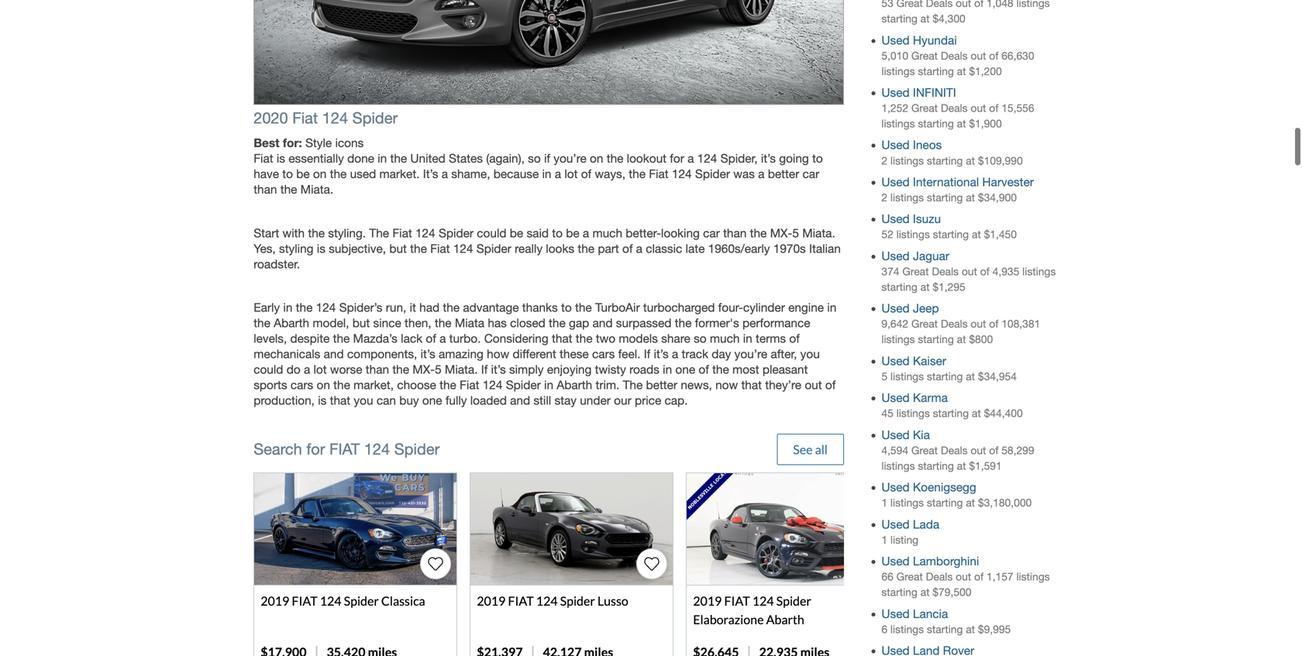 Task type: locate. For each thing, give the bounding box(es) containing it.
two
[[596, 332, 616, 346]]

2019 for 2019 fiat 124 spider lusso
[[477, 594, 506, 609]]

is
[[277, 152, 285, 166], [317, 242, 326, 256], [318, 394, 327, 408]]

starting up used koenigsegg link
[[918, 460, 954, 472]]

united
[[410, 152, 446, 166]]

starting inside 66 great deals out of 1,157 listings starting at
[[882, 587, 918, 599]]

fiat up have
[[254, 152, 273, 166]]

used inside used international harvester 2 listings starting at $34,900
[[882, 175, 910, 189]]

of inside 5,010 great deals out of 66,630 listings starting at
[[989, 49, 999, 62]]

at left $1,900
[[957, 117, 966, 130]]

deals inside 374 great deals out of 4,935 listings starting at
[[932, 265, 959, 278]]

3 used from the top
[[882, 138, 910, 152]]

used up 374
[[882, 249, 910, 263]]

better down going
[[768, 167, 799, 181]]

late
[[686, 242, 705, 256]]

1 used from the top
[[882, 33, 910, 47]]

2019
[[261, 594, 289, 609], [477, 594, 506, 609], [693, 594, 722, 609]]

2 vertical spatial that
[[330, 394, 351, 408]]

1 vertical spatial much
[[710, 332, 740, 346]]

miata. up italian
[[803, 226, 836, 240]]

loaded
[[470, 394, 507, 408]]

deals down infiniti
[[941, 102, 968, 114]]

1 vertical spatial one
[[422, 394, 442, 408]]

1 vertical spatial but
[[353, 316, 370, 330]]

0 horizontal spatial car
[[703, 226, 720, 240]]

see all link
[[777, 434, 844, 466]]

of
[[975, 0, 984, 9], [989, 49, 999, 62], [989, 102, 999, 114], [581, 167, 592, 181], [623, 242, 633, 256], [981, 265, 990, 278], [989, 318, 999, 330], [426, 332, 436, 346], [790, 332, 800, 346], [699, 363, 709, 377], [826, 378, 836, 392], [989, 445, 999, 457], [975, 571, 984, 583]]

fiat up had
[[430, 242, 450, 256]]

0 vertical spatial that
[[552, 332, 573, 346]]

$79,500
[[933, 587, 972, 599]]

2 horizontal spatial 5
[[882, 371, 888, 383]]

4,594 great deals out of 58,299 listings starting at
[[882, 445, 1035, 472]]

6 used from the top
[[882, 249, 910, 263]]

deals for used infiniti
[[941, 102, 968, 114]]

1,157
[[987, 571, 1014, 583]]

production,
[[254, 394, 315, 408]]

0 vertical spatial and
[[593, 316, 613, 330]]

used for used lancia 6 listings starting at $9,995
[[882, 607, 910, 621]]

0 vertical spatial 2
[[882, 154, 888, 167]]

listings inside used kaiser 5 listings starting at $34,954
[[891, 371, 924, 383]]

12 used from the top
[[882, 518, 910, 532]]

0 horizontal spatial much
[[593, 226, 623, 240]]

listings down 5,010
[[882, 65, 915, 77]]

koenigsegg
[[913, 481, 977, 495]]

1 vertical spatial better
[[646, 378, 678, 392]]

news,
[[681, 378, 712, 392]]

in
[[378, 152, 387, 166], [542, 167, 552, 181], [283, 301, 293, 315], [827, 301, 837, 315], [743, 332, 753, 346], [663, 363, 672, 377], [544, 378, 554, 392]]

starting down 66
[[882, 587, 918, 599]]

styling.
[[328, 226, 366, 240]]

starting inside used international harvester 2 listings starting at $34,900
[[927, 191, 963, 204]]

the up despite
[[296, 301, 313, 315]]

listings inside 1,252 great deals out of 15,556 listings starting at
[[882, 117, 915, 130]]

great right 66
[[897, 571, 923, 583]]

out inside 53 great deals out of 1,048 listings starting at
[[956, 0, 972, 9]]

abarth down enjoying
[[557, 378, 592, 392]]

classica
[[381, 594, 425, 609]]

but right subjective, on the top of the page
[[389, 242, 407, 256]]

2 vertical spatial abarth
[[766, 613, 805, 628]]

used inside used lancia 6 listings starting at $9,995
[[882, 607, 910, 621]]

of inside 374 great deals out of 4,935 listings starting at
[[981, 265, 990, 278]]

and
[[593, 316, 613, 330], [324, 347, 344, 361], [510, 394, 530, 408]]

1 horizontal spatial mx-
[[770, 226, 793, 240]]

great inside 374 great deals out of 4,935 listings starting at
[[903, 265, 929, 278]]

0 horizontal spatial and
[[324, 347, 344, 361]]

11 used from the top
[[882, 481, 910, 495]]

kia
[[913, 428, 930, 442]]

1 vertical spatial cars
[[291, 378, 313, 392]]

of left ways,
[[581, 167, 592, 181]]

374 great deals out of 4,935 listings starting at
[[882, 265, 1056, 293]]

used inside used koenigsegg 1 listings starting at $3,180,000
[[882, 481, 910, 495]]

used up 4,594
[[882, 428, 910, 442]]

at up used international harvester link
[[966, 154, 975, 167]]

1 for used koenigsegg
[[882, 497, 888, 509]]

hyundai
[[913, 33, 957, 47]]

listings up used isuzu link
[[891, 191, 924, 204]]

out up $79,500
[[956, 571, 972, 583]]

if
[[544, 152, 550, 166]]

out inside 66 great deals out of 1,157 listings starting at
[[956, 571, 972, 583]]

spider inside 2019 fiat 124 spider lusso link
[[560, 594, 595, 609]]

abarth up despite
[[274, 316, 309, 330]]

miata
[[455, 316, 485, 330]]

out up $1,591
[[971, 445, 987, 457]]

that up "these"
[[552, 332, 573, 346]]

0 horizontal spatial one
[[422, 394, 442, 408]]

you down market,
[[354, 394, 373, 408]]

10 used from the top
[[882, 428, 910, 442]]

spider's
[[339, 301, 383, 315]]

2 inside used ineos 2 listings starting at $109,990
[[882, 154, 888, 167]]

great inside 53 great deals out of 1,048 listings starting at
[[897, 0, 923, 9]]

former's
[[695, 316, 739, 330]]

used koenigsegg link
[[882, 481, 977, 495]]

2 horizontal spatial than
[[723, 226, 747, 240]]

7 used from the top
[[882, 302, 910, 316]]

124 left the spider,
[[698, 152, 717, 166]]

abarth inside 2019 fiat 124 spider elaborazione abarth
[[766, 613, 805, 628]]

but inside start with the styling. the fiat 124 spider could be said to be a much better-looking car than the mx-5 miata. yes, styling is subjective, but the fiat 124 spider really looks the part of a classic late 1960s/early 1970s italian roadster.
[[389, 242, 407, 256]]

1 vertical spatial on
[[313, 167, 327, 181]]

2 2 from the top
[[882, 191, 888, 204]]

1 vertical spatial if
[[481, 363, 488, 377]]

8 used from the top
[[882, 354, 910, 368]]

at inside 53 great deals out of 1,048 listings starting at
[[921, 12, 930, 25]]

fiat for 2019 fiat 124 spider elaborazione abarth
[[724, 594, 750, 609]]

great down used jaguar
[[903, 265, 929, 278]]

classic
[[646, 242, 682, 256]]

1 vertical spatial abarth
[[557, 378, 592, 392]]

5 up 1970s
[[793, 226, 799, 240]]

2 vertical spatial than
[[366, 363, 389, 377]]

2 down used ineos link
[[882, 154, 888, 167]]

0 horizontal spatial miata.
[[301, 183, 334, 197]]

2 horizontal spatial abarth
[[766, 613, 805, 628]]

because
[[494, 167, 539, 181]]

you're up most
[[735, 347, 768, 361]]

deals inside "9,642 great deals out of 108,381 listings starting at"
[[941, 318, 968, 330]]

2019 fiat 124 spider classica
[[261, 594, 425, 609]]

lamborghini
[[913, 555, 979, 569]]

listings right 1,157
[[1017, 571, 1050, 583]]

of left 4,935 at right
[[981, 265, 990, 278]]

0 vertical spatial 1
[[882, 497, 888, 509]]

1 horizontal spatial than
[[366, 363, 389, 377]]

14 used from the top
[[882, 607, 910, 621]]

mazda's
[[353, 332, 398, 346]]

listings down used lancia link
[[891, 624, 924, 636]]

deals up '$4,300'
[[926, 0, 953, 9]]

$1,591
[[969, 460, 1002, 472]]

be up really
[[510, 226, 523, 240]]

used up 52
[[882, 212, 910, 226]]

harvester
[[983, 175, 1034, 189]]

1 vertical spatial miata.
[[803, 226, 836, 240]]

deals inside 4,594 great deals out of 58,299 listings starting at
[[941, 445, 968, 457]]

2 used from the top
[[882, 86, 910, 100]]

1 horizontal spatial you
[[801, 347, 820, 361]]

in up still
[[544, 378, 554, 392]]

0 vertical spatial you're
[[554, 152, 587, 166]]

used up used isuzu link
[[882, 175, 910, 189]]

at left $1,591
[[957, 460, 966, 472]]

0 vertical spatial could
[[477, 226, 507, 240]]

1,252
[[882, 102, 909, 114]]

stay
[[555, 394, 577, 408]]

different
[[513, 347, 556, 361]]

start with the styling. the fiat 124 spider could be said to be a much better-looking car than the mx-5 miata. yes, styling is subjective, but the fiat 124 spider really looks the part of a classic late 1960s/early 1970s italian roadster.
[[254, 226, 841, 271]]

(again),
[[486, 152, 525, 166]]

1 horizontal spatial that
[[552, 332, 573, 346]]

miata. inside 'best for: style icons fiat is essentially done in the united states (again), so if you're on the lookout for a 124 spider, it's going to have to be on the used market. it's a shame, because in a lot of ways, the fiat 124 spider was a better car than the miata.'
[[301, 183, 334, 197]]

1 1 from the top
[[882, 497, 888, 509]]

miata. inside early in the 124 spider's run, it had the advantage thanks to the turboair turbocharged four-cylinder engine in the abarth model, but since then, the miata has closed the gap and surpassed the former's performance levels, despite the mazda's lack of a turbo. considering that the two models share so much in terms of mechanicals and components, it's amazing how different these cars feel. if it's a track day you're after, you could do a lot worse than the mx-5 miata. if it's simply enjoying twisty roads in one of the most pleasant sports cars on the market, choose the fiat 124 spider in abarth trim. the better news, now that they're out of production, is that you can buy one fully loaded and still stay under our price cap.
[[445, 363, 478, 377]]

listings down used kaiser link
[[891, 371, 924, 383]]

starting inside used ineos 2 listings starting at $109,990
[[927, 154, 963, 167]]

1 vertical spatial lot
[[314, 363, 327, 377]]

the down the essentially
[[280, 183, 297, 197]]

miata. down the essentially
[[301, 183, 334, 197]]

looking
[[661, 226, 700, 240]]

1 vertical spatial you're
[[735, 347, 768, 361]]

the down had
[[435, 316, 452, 330]]

0 horizontal spatial lot
[[314, 363, 327, 377]]

that
[[552, 332, 573, 346], [742, 378, 762, 392], [330, 394, 351, 408]]

used lada 1 listing
[[882, 518, 940, 546]]

used up listing on the bottom of the page
[[882, 518, 910, 532]]

deals down hyundai
[[941, 49, 968, 62]]

but inside early in the 124 spider's run, it had the advantage thanks to the turboair turbocharged four-cylinder engine in the abarth model, but since then, the miata has closed the gap and surpassed the former's performance levels, despite the mazda's lack of a turbo. considering that the two models share so much in terms of mechanicals and components, it's amazing how different these cars feel. if it's a track day you're after, you could do a lot worse than the mx-5 miata. if it's simply enjoying twisty roads in one of the most pleasant sports cars on the market, choose the fiat 124 spider in abarth trim. the better news, now that they're out of production, is that you can buy one fully loaded and still stay under our price cap.
[[353, 316, 370, 330]]

starting inside 1,252 great deals out of 15,556 listings starting at
[[918, 117, 954, 130]]

at inside used ineos 2 listings starting at $109,990
[[966, 154, 975, 167]]

2019 for 2019 fiat 124 spider elaborazione abarth
[[693, 594, 722, 609]]

it's down how
[[491, 363, 506, 377]]

5 inside early in the 124 spider's run, it had the advantage thanks to the turboair turbocharged four-cylinder engine in the abarth model, but since then, the miata has closed the gap and surpassed the former's performance levels, despite the mazda's lack of a turbo. considering that the two models share so much in terms of mechanicals and components, it's amazing how different these cars feel. if it's a track day you're after, you could do a lot worse than the mx-5 miata. if it's simply enjoying twisty roads in one of the most pleasant sports cars on the market, choose the fiat 124 spider in abarth trim. the better news, now that they're out of production, is that you can buy one fully loaded and still stay under our price cap.
[[435, 363, 442, 377]]

starting inside used isuzu 52 listings starting at $1,450
[[933, 228, 969, 241]]

1 horizontal spatial car
[[803, 167, 820, 181]]

13 used from the top
[[882, 555, 910, 569]]

1 vertical spatial could
[[254, 363, 283, 377]]

starting inside used koenigsegg 1 listings starting at $3,180,000
[[927, 497, 963, 509]]

0 horizontal spatial mx-
[[413, 363, 435, 377]]

2 vertical spatial and
[[510, 394, 530, 408]]

great inside "9,642 great deals out of 108,381 listings starting at"
[[912, 318, 938, 330]]

1 vertical spatial so
[[694, 332, 707, 346]]

of inside "9,642 great deals out of 108,381 listings starting at"
[[989, 318, 999, 330]]

124 down it's
[[416, 226, 435, 240]]

most
[[733, 363, 759, 377]]

fiat
[[292, 109, 318, 127], [254, 152, 273, 166], [649, 167, 669, 181], [393, 226, 412, 240], [430, 242, 450, 256], [460, 378, 479, 392]]

choose
[[397, 378, 436, 392]]

is down for:
[[277, 152, 285, 166]]

to up gap
[[561, 301, 572, 315]]

great inside 5,010 great deals out of 66,630 listings starting at
[[912, 49, 938, 62]]

cars down two
[[592, 347, 615, 361]]

1 horizontal spatial but
[[389, 242, 407, 256]]

great down used hyundai link
[[912, 49, 938, 62]]

124
[[322, 109, 348, 127], [698, 152, 717, 166], [672, 167, 692, 181], [416, 226, 435, 240], [453, 242, 473, 256], [316, 301, 336, 315], [483, 378, 503, 392], [364, 441, 390, 459], [320, 594, 342, 609], [536, 594, 558, 609], [753, 594, 774, 609]]

used for used isuzu 52 listings starting at $1,450
[[882, 212, 910, 226]]

0 horizontal spatial cars
[[291, 378, 313, 392]]

at down used international harvester link
[[966, 191, 975, 204]]

great down used infiniti link
[[912, 102, 938, 114]]

how
[[487, 347, 510, 361]]

0 vertical spatial the
[[369, 226, 389, 240]]

starting down isuzu
[[933, 228, 969, 241]]

used jeep link
[[882, 302, 939, 316]]

models
[[619, 332, 658, 346]]

out for used infiniti
[[971, 102, 987, 114]]

1 vertical spatial car
[[703, 226, 720, 240]]

2 vertical spatial miata.
[[445, 363, 478, 377]]

better-
[[626, 226, 661, 240]]

much up day
[[710, 332, 740, 346]]

starting down kaiser
[[927, 371, 963, 383]]

1 vertical spatial that
[[742, 378, 762, 392]]

listings down 9,642 at right
[[882, 334, 915, 346]]

9,642 great deals out of 108,381 listings starting at
[[882, 318, 1041, 346]]

mx- inside start with the styling. the fiat 124 spider could be said to be a much better-looking car than the mx-5 miata. yes, styling is subjective, but the fiat 124 spider really looks the part of a classic late 1960s/early 1970s italian roadster.
[[770, 226, 793, 240]]

$1,295
[[933, 281, 966, 293]]

fiat inside 2019 fiat 124 spider elaborazione abarth
[[724, 594, 750, 609]]

turboair
[[595, 301, 640, 315]]

used for used kia
[[882, 428, 910, 442]]

2 horizontal spatial 2019
[[693, 594, 722, 609]]

2 2019 from the left
[[477, 594, 506, 609]]

than inside early in the 124 spider's run, it had the advantage thanks to the turboair turbocharged four-cylinder engine in the abarth model, but since then, the miata has closed the gap and surpassed the former's performance levels, despite the mazda's lack of a turbo. considering that the two models share so much in terms of mechanicals and components, it's amazing how different these cars feel. if it's a track day you're after, you could do a lot worse than the mx-5 miata. if it's simply enjoying twisty roads in one of the most pleasant sports cars on the market, choose the fiat 124 spider in abarth trim. the better news, now that they're out of production, is that you can buy one fully loaded and still stay under our price cap.
[[366, 363, 389, 377]]

spider inside early in the 124 spider's run, it had the advantage thanks to the turboair turbocharged four-cylinder engine in the abarth model, but since then, the miata has closed the gap and surpassed the former's performance levels, despite the mazda's lack of a turbo. considering that the two models share so much in terms of mechanicals and components, it's amazing how different these cars feel. if it's a track day you're after, you could do a lot worse than the mx-5 miata. if it's simply enjoying twisty roads in one of the most pleasant sports cars on the market, choose the fiat 124 spider in abarth trim. the better news, now that they're out of production, is that you can buy one fully loaded and still stay under our price cap.
[[506, 378, 541, 392]]

1 horizontal spatial 2019
[[477, 594, 506, 609]]

of up $1,900
[[989, 102, 999, 114]]

1 horizontal spatial cars
[[592, 347, 615, 361]]

out for used lamborghini
[[956, 571, 972, 583]]

used for used jaguar
[[882, 249, 910, 263]]

starting down international at top right
[[927, 191, 963, 204]]

52
[[882, 228, 894, 241]]

could up sports at left
[[254, 363, 283, 377]]

four-
[[718, 301, 743, 315]]

on down the essentially
[[313, 167, 327, 181]]

deals for used kia
[[941, 445, 968, 457]]

of left 1,157
[[975, 571, 984, 583]]

have
[[254, 167, 279, 181]]

lot inside 'best for: style icons fiat is essentially done in the united states (again), so if you're on the lookout for a 124 spider, it's going to have to be on the used market. it's a shame, because in a lot of ways, the fiat 124 spider was a better car than the miata.'
[[565, 167, 578, 181]]

0 horizontal spatial 5
[[435, 363, 442, 377]]

used isuzu 52 listings starting at $1,450
[[882, 212, 1017, 241]]

0 horizontal spatial that
[[330, 394, 351, 408]]

2 up used isuzu link
[[882, 191, 888, 204]]

1 horizontal spatial so
[[694, 332, 707, 346]]

used up 1,252
[[882, 86, 910, 100]]

2 vertical spatial on
[[317, 378, 330, 392]]

2019 inside 2019 fiat 124 spider elaborazione abarth
[[693, 594, 722, 609]]

so inside early in the 124 spider's run, it had the advantage thanks to the turboair turbocharged four-cylinder engine in the abarth model, but since then, the miata has closed the gap and surpassed the former's performance levels, despite the mazda's lack of a turbo. considering that the two models share so much in terms of mechanicals and components, it's amazing how different these cars feel. if it's a track day you're after, you could do a lot worse than the mx-5 miata. if it's simply enjoying twisty roads in one of the most pleasant sports cars on the market, choose the fiat 124 spider in abarth trim. the better news, now that they're out of production, is that you can buy one fully loaded and still stay under our price cap.
[[694, 332, 707, 346]]

car inside start with the styling. the fiat 124 spider could be said to be a much better-looking car than the mx-5 miata. yes, styling is subjective, but the fiat 124 spider really looks the part of a classic late 1960s/early 1970s italian roadster.
[[703, 226, 720, 240]]

than down have
[[254, 183, 277, 197]]

mx- up choose
[[413, 363, 435, 377]]

essentially
[[289, 152, 344, 166]]

the left gap
[[549, 316, 566, 330]]

0 horizontal spatial be
[[296, 167, 310, 181]]

2019 fiat 124 spider elaborazione abarth image
[[687, 474, 889, 585]]

car up late
[[703, 226, 720, 240]]

listings inside 53 great deals out of 1,048 listings starting at
[[1017, 0, 1050, 9]]

on
[[590, 152, 604, 166], [313, 167, 327, 181], [317, 378, 330, 392]]

it's left going
[[761, 152, 776, 166]]

1 horizontal spatial for
[[670, 152, 684, 166]]

1 vertical spatial 2
[[882, 191, 888, 204]]

the down early
[[254, 316, 270, 330]]

1 2 from the top
[[882, 154, 888, 167]]

with
[[283, 226, 305, 240]]

and up two
[[593, 316, 613, 330]]

to right going
[[813, 152, 823, 166]]

1 vertical spatial 1
[[882, 534, 888, 546]]

$44,400
[[984, 408, 1023, 420]]

spider inside 2019 fiat 124 spider elaborazione abarth
[[777, 594, 812, 609]]

0 vertical spatial for
[[670, 152, 684, 166]]

you're right the if
[[554, 152, 587, 166]]

used up 45
[[882, 391, 910, 405]]

0 horizontal spatial for
[[307, 441, 325, 459]]

2019 fiat 124 spider lusso image
[[471, 474, 673, 585]]

1 2019 from the left
[[261, 594, 289, 609]]

under
[[580, 394, 611, 408]]

car
[[803, 167, 820, 181], [703, 226, 720, 240]]

used hyundai link
[[882, 33, 957, 47]]

used up 6
[[882, 607, 910, 621]]

1 vertical spatial mx-
[[413, 363, 435, 377]]

of inside 1,252 great deals out of 15,556 listings starting at
[[989, 102, 999, 114]]

international
[[913, 175, 979, 189]]

used inside used ineos 2 listings starting at $109,990
[[882, 138, 910, 152]]

9 used from the top
[[882, 391, 910, 405]]

124 up elaborazione
[[753, 594, 774, 609]]

great inside 4,594 great deals out of 58,299 listings starting at
[[912, 445, 938, 457]]

1 horizontal spatial much
[[710, 332, 740, 346]]

1 horizontal spatial better
[[768, 167, 799, 181]]

listing
[[891, 534, 919, 546]]

0 vertical spatial better
[[768, 167, 799, 181]]

at inside 5,010 great deals out of 66,630 listings starting at
[[957, 65, 966, 77]]

1 horizontal spatial if
[[644, 347, 651, 361]]

5
[[793, 226, 799, 240], [435, 363, 442, 377], [882, 371, 888, 383]]

2 horizontal spatial and
[[593, 316, 613, 330]]

listings inside used koenigsegg 1 listings starting at $3,180,000
[[891, 497, 924, 509]]

out inside 4,594 great deals out of 58,299 listings starting at
[[971, 445, 987, 457]]

0 vertical spatial if
[[644, 347, 651, 361]]

starting up infiniti
[[918, 65, 954, 77]]

0 vertical spatial miata.
[[301, 183, 334, 197]]

one down track
[[676, 363, 696, 377]]

1 inside used lada 1 listing
[[882, 534, 888, 546]]

2 1 from the top
[[882, 534, 888, 546]]

1 horizontal spatial abarth
[[557, 378, 592, 392]]

0 vertical spatial than
[[254, 183, 277, 197]]

5,010
[[882, 49, 909, 62]]

0 horizontal spatial the
[[369, 226, 389, 240]]

0 horizontal spatial better
[[646, 378, 678, 392]]

of right part
[[623, 242, 633, 256]]

miata. inside start with the styling. the fiat 124 spider could be said to be a much better-looking car than the mx-5 miata. yes, styling is subjective, but the fiat 124 spider really looks the part of a classic late 1960s/early 1970s italian roadster.
[[803, 226, 836, 240]]

be
[[296, 167, 310, 181], [510, 226, 523, 240], [566, 226, 580, 240]]

better
[[768, 167, 799, 181], [646, 378, 678, 392]]

1
[[882, 497, 888, 509], [882, 534, 888, 546]]

0 vertical spatial much
[[593, 226, 623, 240]]

mx- up 1970s
[[770, 226, 793, 240]]

0 vertical spatial one
[[676, 363, 696, 377]]

1 horizontal spatial could
[[477, 226, 507, 240]]

italian
[[809, 242, 841, 256]]

3 2019 from the left
[[693, 594, 722, 609]]

1 horizontal spatial lot
[[565, 167, 578, 181]]

0 vertical spatial is
[[277, 152, 285, 166]]

used for used lada 1 listing
[[882, 518, 910, 532]]

best
[[254, 136, 280, 150]]

lot inside early in the 124 spider's run, it had the advantage thanks to the turboair turbocharged four-cylinder engine in the abarth model, but since then, the miata has closed the gap and surpassed the former's performance levels, despite the mazda's lack of a turbo. considering that the two models share so much in terms of mechanicals and components, it's amazing how different these cars feel. if it's a track day you're after, you could do a lot worse than the mx-5 miata. if it's simply enjoying twisty roads in one of the most pleasant sports cars on the market, choose the fiat 124 spider in abarth trim. the better news, now that they're out of production, is that you can buy one fully loaded and still stay under our price cap.
[[314, 363, 327, 377]]

0 vertical spatial cars
[[592, 347, 615, 361]]

2 vertical spatial is
[[318, 394, 327, 408]]

1 horizontal spatial 5
[[793, 226, 799, 240]]

used jaguar
[[882, 249, 950, 263]]

out inside "9,642 great deals out of 108,381 listings starting at"
[[971, 318, 987, 330]]

mx- inside early in the 124 spider's run, it had the advantage thanks to the turboair turbocharged four-cylinder engine in the abarth model, but since then, the miata has closed the gap and surpassed the former's performance levels, despite the mazda's lack of a turbo. considering that the two models share so much in terms of mechanicals and components, it's amazing how different these cars feel. if it's a track day you're after, you could do a lot worse than the mx-5 miata. if it's simply enjoying twisty roads in one of the most pleasant sports cars on the market, choose the fiat 124 spider in abarth trim. the better news, now that they're out of production, is that you can buy one fully loaded and still stay under our price cap.
[[413, 363, 435, 377]]

deals inside 1,252 great deals out of 15,556 listings starting at
[[941, 102, 968, 114]]

5 used from the top
[[882, 212, 910, 226]]

in down the if
[[542, 167, 552, 181]]

listings up used lada link
[[891, 497, 924, 509]]

1 horizontal spatial miata.
[[445, 363, 478, 377]]

starting inside 374 great deals out of 4,935 listings starting at
[[882, 281, 918, 293]]

for right the search
[[307, 441, 325, 459]]

used inside used karma 45 listings starting at $44,400
[[882, 391, 910, 405]]

4 used from the top
[[882, 175, 910, 189]]

1 vertical spatial is
[[317, 242, 326, 256]]

0 vertical spatial so
[[528, 152, 541, 166]]

1 vertical spatial and
[[324, 347, 344, 361]]

0 horizontal spatial but
[[353, 316, 370, 330]]

great
[[897, 0, 923, 9], [912, 49, 938, 62], [912, 102, 938, 114], [903, 265, 929, 278], [912, 318, 938, 330], [912, 445, 938, 457], [897, 571, 923, 583]]

out for used jeep
[[971, 318, 987, 330]]

spider left the classica
[[344, 594, 379, 609]]

great inside 66 great deals out of 1,157 listings starting at
[[897, 571, 923, 583]]

terms
[[756, 332, 786, 346]]

1970s
[[774, 242, 806, 256]]

1 vertical spatial than
[[723, 226, 747, 240]]

2 horizontal spatial miata.
[[803, 226, 836, 240]]

deals for used jeep
[[941, 318, 968, 330]]

1 vertical spatial the
[[623, 378, 643, 392]]

0 horizontal spatial so
[[528, 152, 541, 166]]

53
[[882, 0, 894, 9]]

has
[[488, 316, 507, 330]]

used lancia 6 listings starting at $9,995
[[882, 607, 1011, 636]]

components,
[[347, 347, 417, 361]]

abarth
[[274, 316, 309, 330], [557, 378, 592, 392], [766, 613, 805, 628]]

used for used karma 45 listings starting at $44,400
[[882, 391, 910, 405]]

listings down used isuzu link
[[897, 228, 930, 241]]

1 horizontal spatial the
[[623, 378, 643, 392]]

spider down 2019 fiat 124 spider elaborazione abarth image
[[777, 594, 812, 609]]

0 vertical spatial but
[[389, 242, 407, 256]]

374
[[882, 265, 900, 278]]

0 horizontal spatial abarth
[[274, 316, 309, 330]]

than inside start with the styling. the fiat 124 spider could be said to be a much better-looking car than the mx-5 miata. yes, styling is subjective, but the fiat 124 spider really looks the part of a classic late 1960s/early 1970s italian roadster.
[[723, 226, 747, 240]]

starting inside 4,594 great deals out of 58,299 listings starting at
[[918, 460, 954, 472]]

0 vertical spatial abarth
[[274, 316, 309, 330]]

1 horizontal spatial you're
[[735, 347, 768, 361]]

a right the because
[[555, 167, 561, 181]]

0 horizontal spatial than
[[254, 183, 277, 197]]



Task type: vqa. For each thing, say whether or not it's contained in the screenshot.
Financing
no



Task type: describe. For each thing, give the bounding box(es) containing it.
great for jeep
[[912, 318, 938, 330]]

124 up icons
[[322, 109, 348, 127]]

of up news,
[[699, 363, 709, 377]]

a right do
[[304, 363, 310, 377]]

listings inside used ineos 2 listings starting at $109,990
[[891, 154, 924, 167]]

for:
[[283, 136, 302, 150]]

great for lamborghini
[[897, 571, 923, 583]]

could inside start with the styling. the fiat 124 spider could be said to be a much better-looking car than the mx-5 miata. yes, styling is subjective, but the fiat 124 spider really looks the part of a classic late 1960s/early 1970s italian roadster.
[[477, 226, 507, 240]]

market,
[[354, 378, 394, 392]]

starting inside used karma 45 listings starting at $44,400
[[933, 408, 969, 420]]

1,252 great deals out of 15,556 listings starting at
[[882, 102, 1035, 130]]

starting inside 5,010 great deals out of 66,630 listings starting at
[[918, 65, 954, 77]]

is inside early in the 124 spider's run, it had the advantage thanks to the turboair turbocharged four-cylinder engine in the abarth model, but since then, the miata has closed the gap and surpassed the former's performance levels, despite the mazda's lack of a turbo. considering that the two models share so much in terms of mechanicals and components, it's amazing how different these cars feel. if it's a track day you're after, you could do a lot worse than the mx-5 miata. if it's simply enjoying twisty roads in one of the most pleasant sports cars on the market, choose the fiat 124 spider in abarth trim. the better news, now that they're out of production, is that you can buy one fully loaded and still stay under our price cap.
[[318, 394, 327, 408]]

listings inside used isuzu 52 listings starting at $1,450
[[897, 228, 930, 241]]

much inside start with the styling. the fiat 124 spider could be said to be a much better-looking car than the mx-5 miata. yes, styling is subjective, but the fiat 124 spider really looks the part of a classic late 1960s/early 1970s italian roadster.
[[593, 226, 623, 240]]

fiat up for:
[[292, 109, 318, 127]]

a right was at the top
[[758, 167, 765, 181]]

so inside 'best for: style icons fiat is essentially done in the united states (again), so if you're on the lookout for a 124 spider, it's going to have to be on the used market. it's a shame, because in a lot of ways, the fiat 124 spider was a better car than the miata.'
[[528, 152, 541, 166]]

fully
[[446, 394, 467, 408]]

66
[[882, 571, 894, 583]]

to right have
[[282, 167, 293, 181]]

used jaguar link
[[882, 249, 950, 263]]

early
[[254, 301, 280, 315]]

deals for used lamborghini
[[926, 571, 953, 583]]

used ineos 2 listings starting at $109,990
[[882, 138, 1023, 167]]

124 left the classica
[[320, 594, 342, 609]]

despite
[[290, 332, 330, 346]]

of up after,
[[790, 332, 800, 346]]

used infiniti link
[[882, 86, 957, 100]]

jeep
[[913, 302, 939, 316]]

it's
[[423, 167, 438, 181]]

124 up advantage
[[453, 242, 473, 256]]

58,299
[[1002, 445, 1035, 457]]

all
[[815, 442, 828, 457]]

fiat down "lookout"
[[649, 167, 669, 181]]

listings inside 66 great deals out of 1,157 listings starting at
[[1017, 571, 1050, 583]]

mechanicals
[[254, 347, 320, 361]]

going
[[779, 152, 809, 166]]

twisty
[[595, 363, 626, 377]]

lookout
[[627, 152, 667, 166]]

out for used kia
[[971, 445, 987, 457]]

1 horizontal spatial be
[[510, 226, 523, 240]]

a down "share"
[[672, 347, 679, 361]]

2019 fiat 124 spider classica image
[[254, 474, 457, 585]]

better inside 'best for: style icons fiat is essentially done in the united states (again), so if you're on the lookout for a 124 spider, it's going to have to be on the used market. it's a shame, because in a lot of ways, the fiat 124 spider was a better car than the miata.'
[[768, 167, 799, 181]]

deals inside 53 great deals out of 1,048 listings starting at
[[926, 0, 953, 9]]

2020 fiat 124 spider urbana image
[[254, 0, 844, 105]]

in right roads
[[663, 363, 672, 377]]

124 up looking on the right of the page
[[672, 167, 692, 181]]

starting inside used kaiser 5 listings starting at $34,954
[[927, 371, 963, 383]]

used ineos link
[[882, 138, 942, 152]]

1 horizontal spatial one
[[676, 363, 696, 377]]

used for used international harvester 2 listings starting at $34,900
[[882, 175, 910, 189]]

the up it
[[410, 242, 427, 256]]

out for used hyundai
[[971, 49, 987, 62]]

was
[[734, 167, 755, 181]]

cap.
[[665, 394, 688, 408]]

great for jaguar
[[903, 265, 929, 278]]

the up ways,
[[607, 152, 624, 166]]

listings inside 5,010 great deals out of 66,630 listings starting at
[[882, 65, 915, 77]]

great for infiniti
[[912, 102, 938, 114]]

at inside used karma 45 listings starting at $44,400
[[972, 408, 981, 420]]

used kia link
[[882, 428, 930, 442]]

1 vertical spatial you
[[354, 394, 373, 408]]

in right engine
[[827, 301, 837, 315]]

in right done
[[378, 152, 387, 166]]

listings inside used lancia 6 listings starting at $9,995
[[891, 624, 924, 636]]

be inside 'best for: style icons fiat is essentially done in the united states (again), so if you're on the lookout for a 124 spider, it's going to have to be on the used market. it's a shame, because in a lot of ways, the fiat 124 spider was a better car than the miata.'
[[296, 167, 310, 181]]

engine
[[789, 301, 824, 315]]

the left used
[[330, 167, 347, 181]]

used for used hyundai
[[882, 33, 910, 47]]

at inside "9,642 great deals out of 108,381 listings starting at"
[[957, 334, 966, 346]]

after,
[[771, 347, 797, 361]]

used for used koenigsegg 1 listings starting at $3,180,000
[[882, 481, 910, 495]]

listings inside 4,594 great deals out of 58,299 listings starting at
[[882, 460, 915, 472]]

used for used infiniti
[[882, 86, 910, 100]]

used for used kaiser 5 listings starting at $34,954
[[882, 354, 910, 368]]

$1,900
[[969, 117, 1002, 130]]

icons
[[335, 136, 364, 150]]

to inside start with the styling. the fiat 124 spider could be said to be a much better-looking car than the mx-5 miata. yes, styling is subjective, but the fiat 124 spider really looks the part of a classic late 1960s/early 1970s italian roadster.
[[552, 226, 563, 240]]

is inside start with the styling. the fiat 124 spider could be said to be a much better-looking car than the mx-5 miata. yes, styling is subjective, but the fiat 124 spider really looks the part of a classic late 1960s/early 1970s italian roadster.
[[317, 242, 326, 256]]

used hyundai
[[882, 33, 957, 47]]

best for: style icons fiat is essentially done in the united states (again), so if you're on the lookout for a 124 spider, it's going to have to be on the used market. it's a shame, because in a lot of ways, the fiat 124 spider was a better car than the miata.
[[254, 136, 823, 197]]

used isuzu link
[[882, 212, 941, 226]]

the inside early in the 124 spider's run, it had the advantage thanks to the turboair turbocharged four-cylinder engine in the abarth model, but since then, the miata has closed the gap and surpassed the former's performance levels, despite the mazda's lack of a turbo. considering that the two models share so much in terms of mechanicals and components, it's amazing how different these cars feel. if it's a track day you're after, you could do a lot worse than the mx-5 miata. if it's simply enjoying twisty roads in one of the most pleasant sports cars on the market, choose the fiat 124 spider in abarth trim. the better news, now that they're out of production, is that you can buy one fully loaded and still stay under our price cap.
[[623, 378, 643, 392]]

of inside 53 great deals out of 1,048 listings starting at
[[975, 0, 984, 9]]

day
[[712, 347, 731, 361]]

the inside start with the styling. the fiat 124 spider could be said to be a much better-looking car than the mx-5 miata. yes, styling is subjective, but the fiat 124 spider really looks the part of a classic late 1960s/early 1970s italian roadster.
[[369, 226, 389, 240]]

used kia
[[882, 428, 930, 442]]

than inside 'best for: style icons fiat is essentially done in the united states (again), so if you're on the lookout for a 124 spider, it's going to have to be on the used market. it's a shame, because in a lot of ways, the fiat 124 spider was a better car than the miata.'
[[254, 183, 277, 197]]

the down model,
[[333, 332, 350, 346]]

worse
[[330, 363, 362, 377]]

spider down shame,
[[439, 226, 474, 240]]

used international harvester 2 listings starting at $34,900
[[882, 175, 1034, 204]]

pleasant
[[763, 363, 808, 377]]

at inside 66 great deals out of 1,157 listings starting at
[[921, 587, 930, 599]]

spider down the buy
[[394, 441, 440, 459]]

levels,
[[254, 332, 287, 346]]

124 up model,
[[316, 301, 336, 315]]

of inside 'best for: style icons fiat is essentially done in the united states (again), so if you're on the lookout for a 124 spider, it's going to have to be on the used market. it's a shame, because in a lot of ways, the fiat 124 spider was a better car than the miata.'
[[581, 167, 592, 181]]

ways,
[[595, 167, 626, 181]]

out inside early in the 124 spider's run, it had the advantage thanks to the turboair turbocharged four-cylinder engine in the abarth model, but since then, the miata has closed the gap and surpassed the former's performance levels, despite the mazda's lack of a turbo. considering that the two models share so much in terms of mechanicals and components, it's amazing how different these cars feel. if it's a track day you're after, you could do a lot worse than the mx-5 miata. if it's simply enjoying twisty roads in one of the most pleasant sports cars on the market, choose the fiat 124 spider in abarth trim. the better news, now that they're out of production, is that you can buy one fully loaded and still stay under our price cap.
[[805, 378, 822, 392]]

of inside start with the styling. the fiat 124 spider could be said to be a much better-looking car than the mx-5 miata. yes, styling is subjective, but the fiat 124 spider really looks the part of a classic late 1960s/early 1970s italian roadster.
[[623, 242, 633, 256]]

is inside 'best for: style icons fiat is essentially done in the united states (again), so if you're on the lookout for a 124 spider, it's going to have to be on the used market. it's a shame, because in a lot of ways, the fiat 124 spider was a better car than the miata.'
[[277, 152, 285, 166]]

at inside used isuzu 52 listings starting at $1,450
[[972, 228, 981, 241]]

deals for used jaguar
[[932, 265, 959, 278]]

45
[[882, 408, 894, 420]]

the down day
[[713, 363, 729, 377]]

at inside used kaiser 5 listings starting at $34,954
[[966, 371, 975, 383]]

price
[[635, 394, 661, 408]]

a right said
[[583, 226, 589, 240]]

used kaiser 5 listings starting at $34,954
[[882, 354, 1017, 383]]

2 horizontal spatial be
[[566, 226, 580, 240]]

spider left really
[[477, 242, 512, 256]]

advantage
[[463, 301, 519, 315]]

of inside 4,594 great deals out of 58,299 listings starting at
[[989, 445, 999, 457]]

starting inside 53 great deals out of 1,048 listings starting at
[[882, 12, 918, 25]]

the up gap
[[575, 301, 592, 315]]

still
[[534, 394, 551, 408]]

fiat right styling.
[[393, 226, 412, 240]]

share
[[661, 332, 691, 346]]

lusso
[[598, 594, 629, 609]]

2 horizontal spatial that
[[742, 378, 762, 392]]

the up market. at the top
[[390, 152, 407, 166]]

2 inside used international harvester 2 listings starting at $34,900
[[882, 191, 888, 204]]

used for used ineos 2 listings starting at $109,990
[[882, 138, 910, 152]]

elaborazione
[[693, 613, 764, 628]]

of right they're
[[826, 378, 836, 392]]

the up fully
[[440, 378, 456, 392]]

used for used lamborghini
[[882, 555, 910, 569]]

fiat for 2019 fiat 124 spider lusso
[[508, 594, 534, 609]]

simply
[[509, 363, 544, 377]]

1 horizontal spatial and
[[510, 394, 530, 408]]

at inside used koenigsegg 1 listings starting at $3,180,000
[[966, 497, 975, 509]]

listings inside 374 great deals out of 4,935 listings starting at
[[1023, 265, 1056, 278]]

on inside early in the 124 spider's run, it had the advantage thanks to the turboair turbocharged four-cylinder engine in the abarth model, but since then, the miata has closed the gap and surpassed the former's performance levels, despite the mazda's lack of a turbo. considering that the two models share so much in terms of mechanicals and components, it's amazing how different these cars feel. if it's a track day you're after, you could do a lot worse than the mx-5 miata. if it's simply enjoying twisty roads in one of the most pleasant sports cars on the market, choose the fiat 124 spider in abarth trim. the better news, now that they're out of production, is that you can buy one fully loaded and still stay under our price cap.
[[317, 378, 330, 392]]

5 inside used kaiser 5 listings starting at $34,954
[[882, 371, 888, 383]]

the right with
[[308, 226, 325, 240]]

2019 fiat 124 spider elaborazione abarth link
[[686, 473, 897, 657]]

a right "lookout"
[[688, 152, 694, 166]]

spider inside 2019 fiat 124 spider classica link
[[344, 594, 379, 609]]

the down "lookout"
[[629, 167, 646, 181]]

124 up 'loaded'
[[483, 378, 503, 392]]

$34,900
[[978, 191, 1017, 204]]

of right lack
[[426, 332, 436, 346]]

a right it's
[[442, 167, 448, 181]]

lancia
[[913, 607, 948, 621]]

0 horizontal spatial if
[[481, 363, 488, 377]]

$9,995
[[978, 624, 1011, 636]]

listings inside used karma 45 listings starting at $44,400
[[897, 408, 930, 420]]

124 left the lusso
[[536, 594, 558, 609]]

the up 1960s/early
[[750, 226, 767, 240]]

enjoying
[[547, 363, 592, 377]]

car inside 'best for: style icons fiat is essentially done in the united states (again), so if you're on the lookout for a 124 spider, it's going to have to be on the used market. it's a shame, because in a lot of ways, the fiat 124 spider was a better car than the miata.'
[[803, 167, 820, 181]]

amazing
[[439, 347, 484, 361]]

2019 fiat 124 spider lusso
[[477, 594, 629, 609]]

in left terms
[[743, 332, 753, 346]]

deals for used hyundai
[[941, 49, 968, 62]]

1 for used lada
[[882, 534, 888, 546]]

shame,
[[451, 167, 490, 181]]

5 inside start with the styling. the fiat 124 spider could be said to be a much better-looking car than the mx-5 miata. yes, styling is subjective, but the fiat 124 spider really looks the part of a classic late 1960s/early 1970s italian roadster.
[[793, 226, 799, 240]]

used for used jeep
[[882, 302, 910, 316]]

used koenigsegg 1 listings starting at $3,180,000
[[882, 481, 1032, 509]]

great for hyundai
[[912, 49, 938, 62]]

at inside used lancia 6 listings starting at $9,995
[[966, 624, 975, 636]]

a left turbo.
[[440, 332, 446, 346]]

0 vertical spatial you
[[801, 347, 820, 361]]

you're inside 'best for: style icons fiat is essentially done in the united states (again), so if you're on the lookout for a 124 spider, it's going to have to be on the used market. it's a shame, because in a lot of ways, the fiat 124 spider was a better car than the miata.'
[[554, 152, 587, 166]]

4,594
[[882, 445, 909, 457]]

the right had
[[443, 301, 460, 315]]

$1,450
[[984, 228, 1017, 241]]

2020
[[254, 109, 288, 127]]

thanks
[[522, 301, 558, 315]]

to inside early in the 124 spider's run, it had the advantage thanks to the turboair turbocharged four-cylinder engine in the abarth model, but since then, the miata has closed the gap and surpassed the former's performance levels, despite the mazda's lack of a turbo. considering that the two models share so much in terms of mechanicals and components, it's amazing how different these cars feel. if it's a track day you're after, you could do a lot worse than the mx-5 miata. if it's simply enjoying twisty roads in one of the most pleasant sports cars on the market, choose the fiat 124 spider in abarth trim. the better news, now that they're out of production, is that you can buy one fully loaded and still stay under our price cap.
[[561, 301, 572, 315]]

listings inside used international harvester 2 listings starting at $34,900
[[891, 191, 924, 204]]

really
[[515, 242, 543, 256]]

9,642
[[882, 318, 909, 330]]

track
[[682, 347, 709, 361]]

at inside 4,594 great deals out of 58,299 listings starting at
[[957, 460, 966, 472]]

spider up icons
[[353, 109, 398, 127]]

the left part
[[578, 242, 595, 256]]

in right early
[[283, 301, 293, 315]]

sports
[[254, 378, 287, 392]]

out for used jaguar
[[962, 265, 978, 278]]

a down better-
[[636, 242, 643, 256]]

used jeep
[[882, 302, 939, 316]]

used karma link
[[882, 391, 948, 405]]

for inside 'best for: style icons fiat is essentially done in the united states (again), so if you're on the lookout for a 124 spider, it's going to have to be on the used market. it's a shame, because in a lot of ways, the fiat 124 spider was a better car than the miata.'
[[670, 152, 684, 166]]

2019 for 2019 fiat 124 spider classica
[[261, 594, 289, 609]]

run,
[[386, 301, 407, 315]]

5,010 great deals out of 66,630 listings starting at
[[882, 49, 1035, 77]]

used lamborghini link
[[882, 555, 979, 569]]

jaguar
[[913, 249, 950, 263]]

fiat inside early in the 124 spider's run, it had the advantage thanks to the turboair turbocharged four-cylinder engine in the abarth model, but since then, the miata has closed the gap and surpassed the former's performance levels, despite the mazda's lack of a turbo. considering that the two models share so much in terms of mechanicals and components, it's amazing how different these cars feel. if it's a track day you're after, you could do a lot worse than the mx-5 miata. if it's simply enjoying twisty roads in one of the most pleasant sports cars on the market, choose the fiat 124 spider in abarth trim. the better news, now that they're out of production, is that you can buy one fully loaded and still stay under our price cap.
[[460, 378, 479, 392]]

fiat for 2019 fiat 124 spider classica
[[292, 594, 318, 609]]

1 vertical spatial for
[[307, 441, 325, 459]]

at inside 1,252 great deals out of 15,556 listings starting at
[[957, 117, 966, 130]]

spider inside 'best for: style icons fiat is essentially done in the united states (again), so if you're on the lookout for a 124 spider, it's going to have to be on the used market. it's a shame, because in a lot of ways, the fiat 124 spider was a better car than the miata.'
[[695, 167, 730, 181]]

much inside early in the 124 spider's run, it had the advantage thanks to the turboair turbocharged four-cylinder engine in the abarth model, but since then, the miata has closed the gap and surpassed the former's performance levels, despite the mazda's lack of a turbo. considering that the two models share so much in terms of mechanicals and components, it's amazing how different these cars feel. if it's a track day you're after, you could do a lot worse than the mx-5 miata. if it's simply enjoying twisty roads in one of the most pleasant sports cars on the market, choose the fiat 124 spider in abarth trim. the better news, now that they're out of production, is that you can buy one fully loaded and still stay under our price cap.
[[710, 332, 740, 346]]

6
[[882, 624, 888, 636]]

108,381
[[1002, 318, 1041, 330]]

the up choose
[[393, 363, 409, 377]]

124 down can on the bottom left
[[364, 441, 390, 459]]

the down gap
[[576, 332, 593, 346]]

starting inside "9,642 great deals out of 108,381 listings starting at"
[[918, 334, 954, 346]]

at inside used international harvester 2 listings starting at $34,900
[[966, 191, 975, 204]]

at inside 374 great deals out of 4,935 listings starting at
[[921, 281, 930, 293]]

it's down lack
[[421, 347, 435, 361]]

you're inside early in the 124 spider's run, it had the advantage thanks to the turboair turbocharged four-cylinder engine in the abarth model, but since then, the miata has closed the gap and surpassed the former's performance levels, despite the mazda's lack of a turbo. considering that the two models share so much in terms of mechanicals and components, it's amazing how different these cars feel. if it's a track day you're after, you could do a lot worse than the mx-5 miata. if it's simply enjoying twisty roads in one of the most pleasant sports cars on the market, choose the fiat 124 spider in abarth trim. the better news, now that they're out of production, is that you can buy one fully loaded and still stay under our price cap.
[[735, 347, 768, 361]]

could inside early in the 124 spider's run, it had the advantage thanks to the turboair turbocharged four-cylinder engine in the abarth model, but since then, the miata has closed the gap and surpassed the former's performance levels, despite the mazda's lack of a turbo. considering that the two models share so much in terms of mechanicals and components, it's amazing how different these cars feel. if it's a track day you're after, you could do a lot worse than the mx-5 miata. if it's simply enjoying twisty roads in one of the most pleasant sports cars on the market, choose the fiat 124 spider in abarth trim. the better news, now that they're out of production, is that you can buy one fully loaded and still stay under our price cap.
[[254, 363, 283, 377]]

124 inside 2019 fiat 124 spider elaborazione abarth
[[753, 594, 774, 609]]

0 vertical spatial on
[[590, 152, 604, 166]]

used international harvester link
[[882, 175, 1034, 189]]

starting inside used lancia 6 listings starting at $9,995
[[927, 624, 963, 636]]

turbocharged
[[643, 301, 715, 315]]

our
[[614, 394, 632, 408]]

kaiser
[[913, 354, 947, 368]]

considering
[[484, 332, 549, 346]]

listings inside "9,642 great deals out of 108,381 listings starting at"
[[882, 334, 915, 346]]

of inside 66 great deals out of 1,157 listings starting at
[[975, 571, 984, 583]]

it's inside 'best for: style icons fiat is essentially done in the united states (again), so if you're on the lookout for a 124 spider, it's going to have to be on the used market. it's a shame, because in a lot of ways, the fiat 124 spider was a better car than the miata.'
[[761, 152, 776, 166]]

performance
[[743, 316, 811, 330]]

the down worse
[[333, 378, 350, 392]]

it's down "share"
[[654, 347, 669, 361]]

styling
[[279, 242, 314, 256]]

turbo.
[[449, 332, 481, 346]]

market.
[[380, 167, 420, 181]]

great for kia
[[912, 445, 938, 457]]

the down turbocharged
[[675, 316, 692, 330]]

15,556
[[1002, 102, 1035, 114]]



